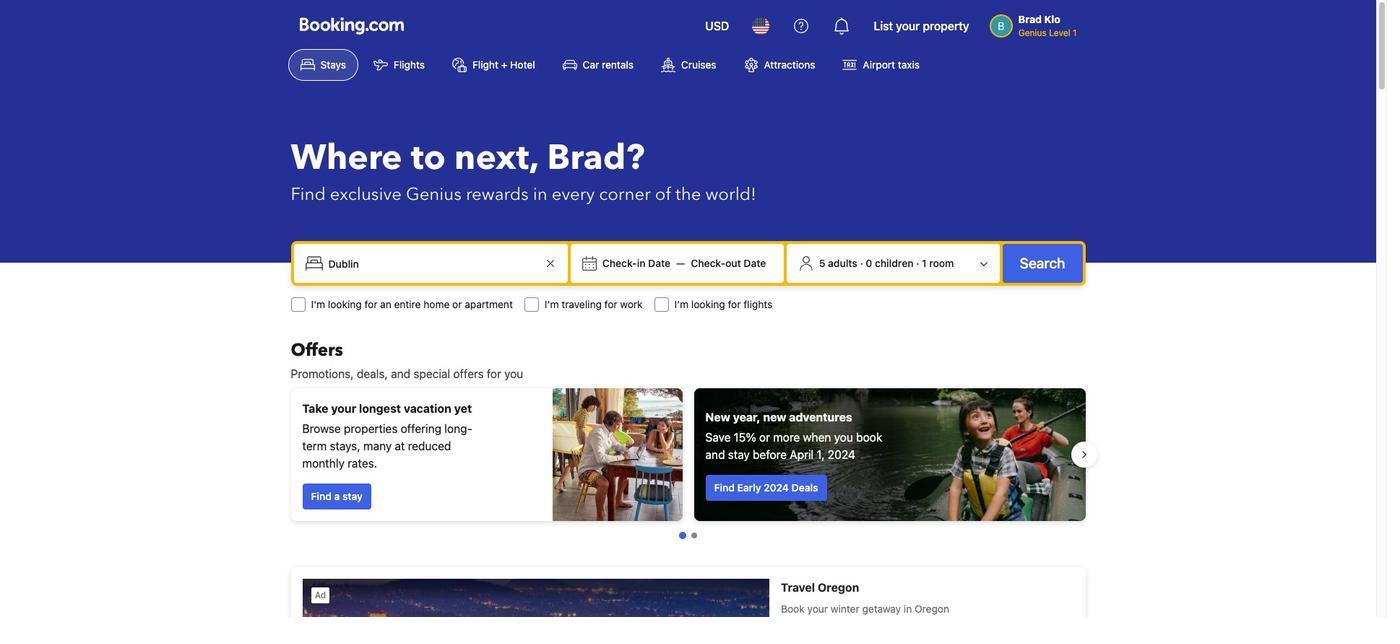 Task type: vqa. For each thing, say whether or not it's contained in the screenshot.
DATE
yes



Task type: locate. For each thing, give the bounding box(es) containing it.
find inside where to next, brad? find exclusive genius rewards in every corner of the world!
[[291, 183, 326, 207]]

and
[[391, 368, 411, 381], [706, 449, 725, 462]]

i'm left traveling
[[545, 298, 559, 311]]

save
[[706, 431, 731, 444]]

a
[[334, 491, 340, 503]]

check-out date button
[[685, 251, 772, 277]]

0 horizontal spatial stay
[[343, 491, 363, 503]]

5 adults · 0 children · 1 room button
[[793, 250, 994, 277]]

check- up the 'work'
[[603, 257, 637, 270]]

take your longest vacation yet image
[[552, 389, 683, 522]]

list
[[874, 20, 893, 33]]

1 vertical spatial your
[[331, 403, 356, 416]]

i'm for i'm traveling for work
[[545, 298, 559, 311]]

in left —
[[637, 257, 646, 270]]

property
[[923, 20, 970, 33]]

1 vertical spatial stay
[[343, 491, 363, 503]]

0 vertical spatial 2024
[[828, 449, 856, 462]]

progress bar
[[679, 533, 697, 540]]

looking left an
[[328, 298, 362, 311]]

check-
[[603, 257, 637, 270], [691, 257, 726, 270]]

1 horizontal spatial and
[[706, 449, 725, 462]]

0 horizontal spatial ·
[[860, 257, 863, 270]]

flight
[[473, 59, 499, 71]]

1 right level in the top right of the page
[[1073, 27, 1077, 38]]

stay down 15%
[[728, 449, 750, 462]]

0 horizontal spatial you
[[504, 368, 523, 381]]

looking for i'm
[[692, 298, 725, 311]]

klo
[[1045, 13, 1061, 25]]

0 vertical spatial your
[[896, 20, 920, 33]]

and down save
[[706, 449, 725, 462]]

2 looking from the left
[[692, 298, 725, 311]]

0 vertical spatial genius
[[1019, 27, 1047, 38]]

1 horizontal spatial stay
[[728, 449, 750, 462]]

5 adults · 0 children · 1 room
[[819, 257, 954, 270]]

looking right i'm
[[692, 298, 725, 311]]

or for apartment
[[452, 298, 462, 311]]

1 horizontal spatial ·
[[916, 257, 919, 270]]

Where are you going? field
[[323, 251, 542, 277]]

0 horizontal spatial genius
[[406, 183, 462, 207]]

find left a
[[311, 491, 332, 503]]

rates.
[[348, 457, 377, 470]]

i'm looking for flights
[[675, 298, 773, 311]]

airport taxis
[[863, 59, 920, 71]]

1 check- from the left
[[603, 257, 637, 270]]

level
[[1049, 27, 1071, 38]]

0 vertical spatial stay
[[728, 449, 750, 462]]

for left flights in the right of the page
[[728, 298, 741, 311]]

flights
[[744, 298, 773, 311]]

1 vertical spatial you
[[834, 431, 853, 444]]

every
[[552, 183, 595, 207]]

find left early
[[714, 482, 735, 494]]

out
[[726, 257, 741, 270]]

stays
[[320, 59, 346, 71]]

airport
[[863, 59, 895, 71]]

1 horizontal spatial you
[[834, 431, 853, 444]]

1 vertical spatial 1
[[922, 257, 927, 270]]

find
[[291, 183, 326, 207], [714, 482, 735, 494], [311, 491, 332, 503]]

region containing take your longest vacation yet
[[279, 383, 1097, 528]]

properties
[[344, 423, 398, 436]]

book
[[856, 431, 883, 444]]

at
[[395, 440, 405, 453]]

i'm up offers
[[311, 298, 325, 311]]

new
[[763, 411, 787, 424]]

2024
[[828, 449, 856, 462], [764, 482, 789, 494]]

2024 inside new year, new adventures save 15% or more when you book and stay before april 1, 2024
[[828, 449, 856, 462]]

or right home
[[452, 298, 462, 311]]

april
[[790, 449, 814, 462]]

in left every at the left of page
[[533, 183, 548, 207]]

0 horizontal spatial date
[[648, 257, 671, 270]]

and right deals,
[[391, 368, 411, 381]]

1 vertical spatial genius
[[406, 183, 462, 207]]

of
[[655, 183, 671, 207]]

you left book
[[834, 431, 853, 444]]

0 vertical spatial or
[[452, 298, 462, 311]]

or up before
[[759, 431, 770, 444]]

1 horizontal spatial date
[[744, 257, 766, 270]]

1 vertical spatial 2024
[[764, 482, 789, 494]]

1 horizontal spatial looking
[[692, 298, 725, 311]]

check- right —
[[691, 257, 726, 270]]

1 vertical spatial or
[[759, 431, 770, 444]]

1 left room
[[922, 257, 927, 270]]

apartment
[[465, 298, 513, 311]]

0 horizontal spatial 2024
[[764, 482, 789, 494]]

you right the "offers"
[[504, 368, 523, 381]]

your for property
[[896, 20, 920, 33]]

1 horizontal spatial 1
[[1073, 27, 1077, 38]]

1
[[1073, 27, 1077, 38], [922, 257, 927, 270]]

0 vertical spatial 1
[[1073, 27, 1077, 38]]

· right children
[[916, 257, 919, 270]]

search
[[1020, 255, 1066, 272]]

1 looking from the left
[[328, 298, 362, 311]]

0 horizontal spatial looking
[[328, 298, 362, 311]]

0 horizontal spatial in
[[533, 183, 548, 207]]

in inside where to next, brad? find exclusive genius rewards in every corner of the world!
[[533, 183, 548, 207]]

take
[[302, 403, 328, 416]]

1 vertical spatial and
[[706, 449, 725, 462]]

for
[[365, 298, 378, 311], [605, 298, 618, 311], [728, 298, 741, 311], [487, 368, 501, 381]]

1 horizontal spatial genius
[[1019, 27, 1047, 38]]

and inside offers promotions, deals, and special offers for you
[[391, 368, 411, 381]]

genius down to
[[406, 183, 462, 207]]

your right take
[[331, 403, 356, 416]]

or inside new year, new adventures save 15% or more when you book and stay before april 1, 2024
[[759, 431, 770, 444]]

airport taxis link
[[831, 49, 932, 81]]

date
[[648, 257, 671, 270], [744, 257, 766, 270]]

for for flights
[[728, 298, 741, 311]]

0 vertical spatial and
[[391, 368, 411, 381]]

date right out
[[744, 257, 766, 270]]

promotions,
[[291, 368, 354, 381]]

adventures
[[789, 411, 853, 424]]

for for work
[[605, 298, 618, 311]]

flights link
[[361, 49, 437, 81]]

offering
[[401, 423, 442, 436]]

1 i'm from the left
[[311, 298, 325, 311]]

0 horizontal spatial your
[[331, 403, 356, 416]]

region
[[279, 383, 1097, 528]]

· left 0
[[860, 257, 863, 270]]

taxis
[[898, 59, 920, 71]]

1 horizontal spatial i'm
[[545, 298, 559, 311]]

i'm for i'm looking for an entire home or apartment
[[311, 298, 325, 311]]

stay right a
[[343, 491, 363, 503]]

1 inside dropdown button
[[922, 257, 927, 270]]

for left the 'work'
[[605, 298, 618, 311]]

flight + hotel link
[[440, 49, 547, 81]]

1 horizontal spatial your
[[896, 20, 920, 33]]

you
[[504, 368, 523, 381], [834, 431, 853, 444]]

0 horizontal spatial or
[[452, 298, 462, 311]]

yet
[[454, 403, 472, 416]]

for left an
[[365, 298, 378, 311]]

for right the "offers"
[[487, 368, 501, 381]]

your right list
[[896, 20, 920, 33]]

0 horizontal spatial and
[[391, 368, 411, 381]]

find down where
[[291, 183, 326, 207]]

2 i'm from the left
[[545, 298, 559, 311]]

i'm
[[311, 298, 325, 311], [545, 298, 559, 311]]

0 vertical spatial in
[[533, 183, 548, 207]]

2024 right 1, at the right of page
[[828, 449, 856, 462]]

your
[[896, 20, 920, 33], [331, 403, 356, 416]]

1 horizontal spatial 2024
[[828, 449, 856, 462]]

0 horizontal spatial check-
[[603, 257, 637, 270]]

0 horizontal spatial i'm
[[311, 298, 325, 311]]

0 horizontal spatial 1
[[922, 257, 927, 270]]

car rentals link
[[550, 49, 646, 81]]

your inside take your longest vacation yet browse properties offering long- term stays, many at reduced monthly rates.
[[331, 403, 356, 416]]

stay
[[728, 449, 750, 462], [343, 491, 363, 503]]

1 horizontal spatial or
[[759, 431, 770, 444]]

exclusive
[[330, 183, 402, 207]]

date left —
[[648, 257, 671, 270]]

1 vertical spatial in
[[637, 257, 646, 270]]

genius down brad
[[1019, 27, 1047, 38]]

i'm traveling for work
[[545, 298, 643, 311]]

progress bar inside the offers 'main content'
[[679, 533, 697, 540]]

2024 right early
[[764, 482, 789, 494]]

—
[[676, 257, 685, 270]]

flight + hotel
[[473, 59, 535, 71]]

stays,
[[330, 440, 360, 453]]

longest
[[359, 403, 401, 416]]

or
[[452, 298, 462, 311], [759, 431, 770, 444]]

0 vertical spatial you
[[504, 368, 523, 381]]

2 check- from the left
[[691, 257, 726, 270]]

1 horizontal spatial check-
[[691, 257, 726, 270]]

check-in date — check-out date
[[603, 257, 766, 270]]



Task type: describe. For each thing, give the bounding box(es) containing it.
to
[[411, 134, 446, 182]]

long-
[[445, 423, 472, 436]]

home
[[424, 298, 450, 311]]

cruises link
[[649, 49, 729, 81]]

where to next, brad? find exclusive genius rewards in every corner of the world!
[[291, 134, 756, 207]]

find a stay link
[[302, 484, 371, 510]]

brad
[[1019, 13, 1042, 25]]

offers promotions, deals, and special offers for you
[[291, 339, 523, 381]]

brad?
[[547, 134, 645, 182]]

where
[[291, 134, 402, 182]]

vacation
[[404, 403, 452, 416]]

i'm looking for an entire home or apartment
[[311, 298, 513, 311]]

monthly
[[302, 457, 345, 470]]

rewards
[[466, 183, 529, 207]]

reduced
[[408, 440, 451, 453]]

before
[[753, 449, 787, 462]]

new year, new adventures save 15% or more when you book and stay before april 1, 2024
[[706, 411, 883, 462]]

usd
[[705, 20, 729, 33]]

i'm
[[675, 298, 689, 311]]

you inside offers promotions, deals, and special offers for you
[[504, 368, 523, 381]]

entire
[[394, 298, 421, 311]]

list your property link
[[865, 9, 978, 43]]

15%
[[734, 431, 756, 444]]

traveling
[[562, 298, 602, 311]]

for for an
[[365, 298, 378, 311]]

usd button
[[697, 9, 738, 43]]

year,
[[733, 411, 761, 424]]

booking.com image
[[300, 17, 404, 35]]

find early 2024 deals
[[714, 482, 818, 494]]

find for new year, new adventures save 15% or more when you book and stay before april 1, 2024
[[714, 482, 735, 494]]

your account menu brad klo genius level 1 element
[[990, 7, 1083, 40]]

new
[[706, 411, 730, 424]]

world!
[[706, 183, 756, 207]]

your for longest
[[331, 403, 356, 416]]

car
[[583, 59, 599, 71]]

next,
[[454, 134, 539, 182]]

2 date from the left
[[744, 257, 766, 270]]

children
[[875, 257, 914, 270]]

adults
[[828, 257, 858, 270]]

flights
[[394, 59, 425, 71]]

you inside new year, new adventures save 15% or more when you book and stay before april 1, 2024
[[834, 431, 853, 444]]

5
[[819, 257, 826, 270]]

deals
[[792, 482, 818, 494]]

genius inside brad klo genius level 1
[[1019, 27, 1047, 38]]

brad klo genius level 1
[[1019, 13, 1077, 38]]

0
[[866, 257, 873, 270]]

early
[[737, 482, 761, 494]]

browse
[[302, 423, 341, 436]]

for inside offers promotions, deals, and special offers for you
[[487, 368, 501, 381]]

an
[[380, 298, 392, 311]]

offers
[[291, 339, 343, 363]]

stay inside new year, new adventures save 15% or more when you book and stay before april 1, 2024
[[728, 449, 750, 462]]

deals,
[[357, 368, 388, 381]]

1 · from the left
[[860, 257, 863, 270]]

find a stay
[[311, 491, 363, 503]]

corner
[[599, 183, 651, 207]]

the
[[676, 183, 701, 207]]

attractions
[[764, 59, 815, 71]]

and inside new year, new adventures save 15% or more when you book and stay before april 1, 2024
[[706, 449, 725, 462]]

looking for i'm
[[328, 298, 362, 311]]

when
[[803, 431, 831, 444]]

find for take your longest vacation yet browse properties offering long- term stays, many at reduced monthly rates.
[[311, 491, 332, 503]]

hotel
[[510, 59, 535, 71]]

stays link
[[288, 49, 358, 81]]

1,
[[817, 449, 825, 462]]

cruises
[[681, 59, 717, 71]]

offers
[[453, 368, 484, 381]]

check-in date button
[[597, 251, 676, 277]]

2 · from the left
[[916, 257, 919, 270]]

attractions link
[[732, 49, 828, 81]]

take your longest vacation yet browse properties offering long- term stays, many at reduced monthly rates.
[[302, 403, 472, 470]]

search button
[[1003, 244, 1083, 283]]

car rentals
[[583, 59, 634, 71]]

many
[[363, 440, 392, 453]]

more
[[773, 431, 800, 444]]

1 horizontal spatial in
[[637, 257, 646, 270]]

find early 2024 deals link
[[706, 475, 827, 502]]

or for more
[[759, 431, 770, 444]]

a young girl and woman kayak on a river image
[[694, 389, 1086, 522]]

1 inside brad klo genius level 1
[[1073, 27, 1077, 38]]

special
[[414, 368, 450, 381]]

offers main content
[[279, 339, 1097, 618]]

list your property
[[874, 20, 970, 33]]

room
[[930, 257, 954, 270]]

+
[[501, 59, 508, 71]]

1 date from the left
[[648, 257, 671, 270]]

genius inside where to next, brad? find exclusive genius rewards in every corner of the world!
[[406, 183, 462, 207]]

work
[[620, 298, 643, 311]]



